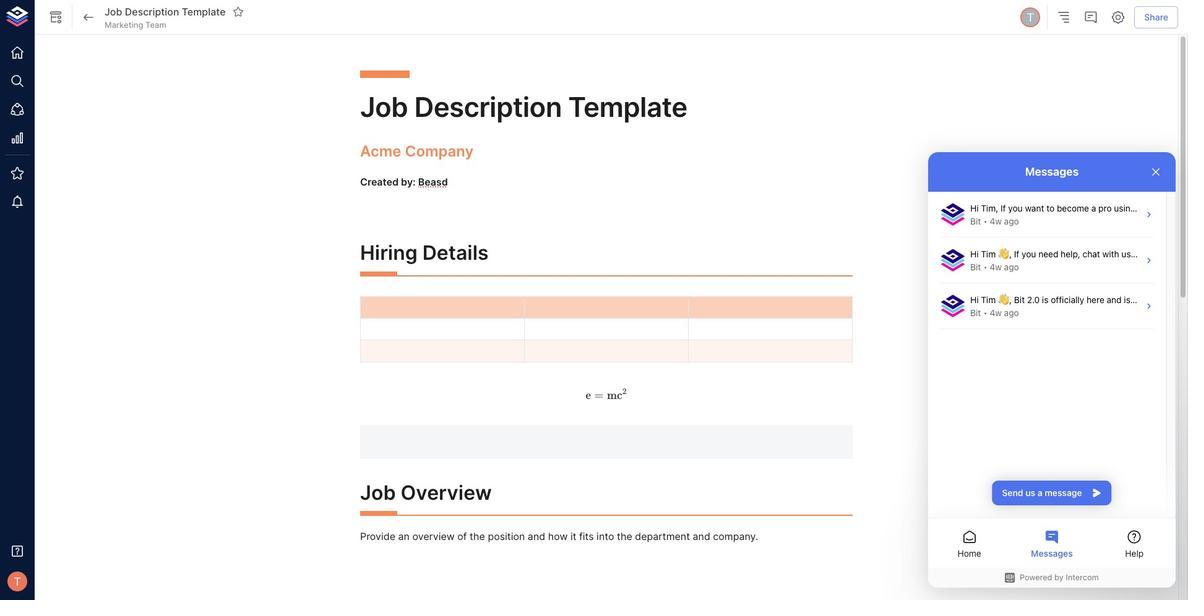 Task type: vqa. For each thing, say whether or not it's contained in the screenshot.
'T'
yes



Task type: describe. For each thing, give the bounding box(es) containing it.
1 vertical spatial template
[[568, 90, 687, 124]]

2 and from the left
[[693, 530, 710, 543]]

provide an overview of the position and how it fits into the department and company.
[[360, 530, 758, 543]]

marketing
[[105, 20, 143, 30]]

1 vertical spatial job description template
[[360, 90, 687, 124]]

created
[[360, 176, 399, 188]]

of
[[458, 530, 467, 543]]

0 vertical spatial template
[[182, 5, 226, 18]]

hiring details
[[360, 241, 489, 265]]

2 the from the left
[[617, 530, 632, 543]]

department
[[635, 530, 690, 543]]

1 vertical spatial t button
[[4, 568, 31, 595]]

t for the top t button
[[1027, 10, 1034, 24]]

beasd
[[418, 176, 448, 188]]

e
[[586, 389, 591, 402]]

m
[[607, 389, 617, 402]]

share
[[1144, 12, 1168, 22]]

0 vertical spatial job
[[105, 5, 122, 18]]

acme company
[[360, 142, 474, 160]]

e = m c 2
[[586, 387, 627, 402]]

marketing team
[[105, 20, 166, 30]]

hiring
[[360, 241, 418, 265]]

acme
[[360, 142, 401, 160]]

overview
[[401, 481, 492, 505]]

settings image
[[1111, 10, 1126, 25]]



Task type: locate. For each thing, give the bounding box(es) containing it.
job up acme
[[360, 90, 408, 124]]

1 the from the left
[[470, 530, 485, 543]]

and left company.
[[693, 530, 710, 543]]

team
[[145, 20, 166, 30]]

job up provide at the left bottom of the page
[[360, 481, 396, 505]]

show wiki image
[[48, 10, 63, 25]]

1 horizontal spatial job description template
[[360, 90, 687, 124]]

1 vertical spatial description
[[414, 90, 562, 124]]

0 horizontal spatial and
[[528, 530, 545, 543]]

details
[[422, 241, 489, 265]]

1 horizontal spatial and
[[693, 530, 710, 543]]

0 horizontal spatial t
[[14, 575, 21, 588]]

2 vertical spatial job
[[360, 481, 396, 505]]

t for the bottom t button
[[14, 575, 21, 588]]

dialog
[[928, 152, 1176, 588]]

overview
[[412, 530, 455, 543]]

1 horizontal spatial t button
[[1019, 6, 1042, 29]]

1 horizontal spatial t
[[1027, 10, 1034, 24]]

an
[[398, 530, 410, 543]]

job up marketing
[[105, 5, 122, 18]]

0 vertical spatial t button
[[1019, 6, 1042, 29]]

job description template
[[105, 5, 226, 18], [360, 90, 687, 124]]

into
[[597, 530, 614, 543]]

by:
[[401, 176, 416, 188]]

0 horizontal spatial the
[[470, 530, 485, 543]]

0 vertical spatial t
[[1027, 10, 1034, 24]]

the right the into
[[617, 530, 632, 543]]

1 vertical spatial job
[[360, 90, 408, 124]]

job
[[105, 5, 122, 18], [360, 90, 408, 124], [360, 481, 396, 505]]

position
[[488, 530, 525, 543]]

marketing team link
[[105, 19, 166, 30]]

1 vertical spatial t
[[14, 575, 21, 588]]

0 horizontal spatial t button
[[4, 568, 31, 595]]

0 horizontal spatial description
[[125, 5, 179, 18]]

provide
[[360, 530, 395, 543]]

the right of
[[470, 530, 485, 543]]

share button
[[1135, 6, 1178, 29]]

=
[[594, 389, 604, 402]]

template
[[182, 5, 226, 18], [568, 90, 687, 124]]

1 and from the left
[[528, 530, 545, 543]]

1 horizontal spatial description
[[414, 90, 562, 124]]

description
[[125, 5, 179, 18], [414, 90, 562, 124]]

and left how
[[528, 530, 545, 543]]

1 horizontal spatial template
[[568, 90, 687, 124]]

0 vertical spatial description
[[125, 5, 179, 18]]

0 horizontal spatial job description template
[[105, 5, 226, 18]]

0 vertical spatial job description template
[[105, 5, 226, 18]]

company.
[[713, 530, 758, 543]]

table of contents image
[[1057, 10, 1071, 25]]

company
[[405, 142, 474, 160]]

0 horizontal spatial template
[[182, 5, 226, 18]]

1 horizontal spatial the
[[617, 530, 632, 543]]

go back image
[[81, 10, 96, 25]]

created by: beasd
[[360, 176, 448, 188]]

t
[[1027, 10, 1034, 24], [14, 575, 21, 588]]

it
[[571, 530, 576, 543]]

favorite image
[[232, 6, 244, 17]]

t button
[[1019, 6, 1042, 29], [4, 568, 31, 595]]

the
[[470, 530, 485, 543], [617, 530, 632, 543]]

comments image
[[1084, 10, 1099, 25]]

2
[[622, 387, 627, 397]]

c
[[617, 389, 622, 402]]

and
[[528, 530, 545, 543], [693, 530, 710, 543]]

fits
[[579, 530, 594, 543]]

how
[[548, 530, 568, 543]]

job overview
[[360, 481, 492, 505]]



